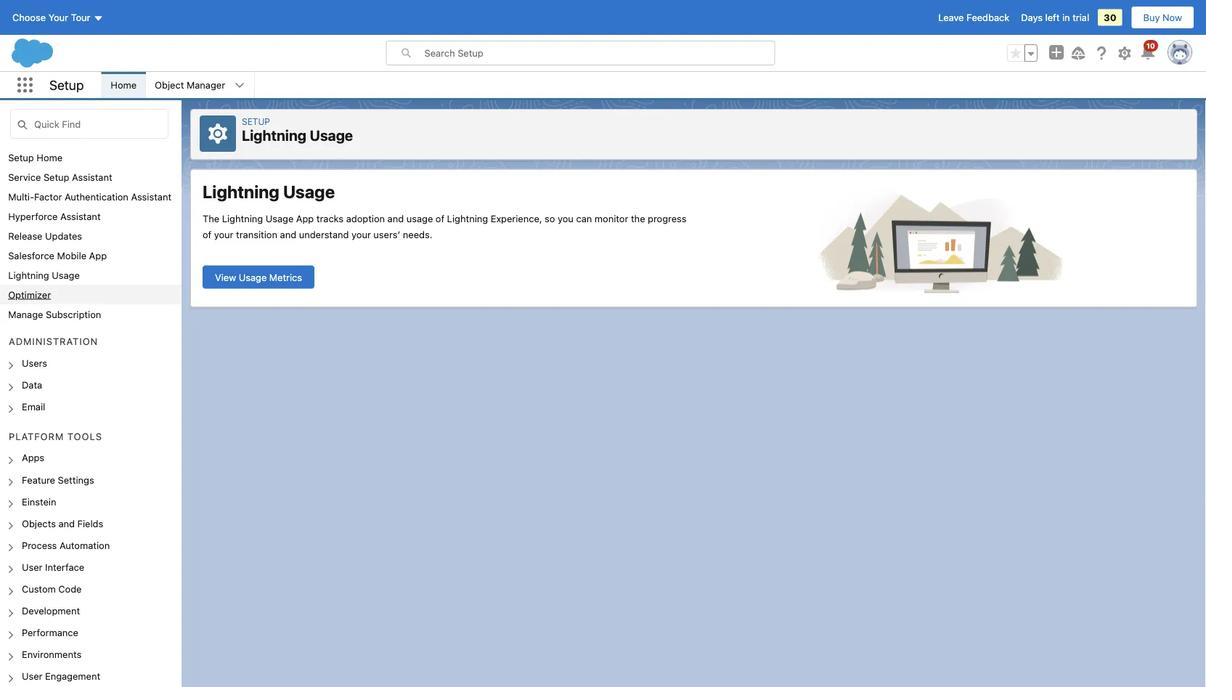 Task type: locate. For each thing, give the bounding box(es) containing it.
1 vertical spatial lightning usage
[[8, 269, 80, 280]]

user interface
[[22, 561, 84, 572]]

setup for setup lightning usage
[[242, 116, 270, 126]]

assistant
[[72, 171, 112, 182], [131, 191, 171, 202], [60, 211, 101, 222]]

app
[[296, 213, 314, 224], [89, 250, 107, 261]]

usage inside the lightning usage app tracks adoption and usage of lightning             experience, so you can monitor the progress of your transition and understand your users' needs.
[[266, 213, 294, 224]]

optimizer tree item
[[0, 285, 182, 304]]

objects and fields link
[[22, 518, 103, 531]]

of down the
[[203, 229, 212, 240]]

you
[[558, 213, 574, 224]]

10 button
[[1139, 40, 1158, 62]]

factor
[[34, 191, 62, 202]]

performance link
[[22, 627, 78, 640]]

1 vertical spatial of
[[203, 229, 212, 240]]

setup link
[[242, 116, 270, 126]]

lightning up transition on the left of the page
[[222, 213, 263, 224]]

service setup assistant
[[8, 171, 112, 182]]

and inside setup tree "tree"
[[58, 518, 75, 529]]

user engagement link
[[22, 671, 100, 684]]

development link
[[22, 605, 80, 618]]

the
[[203, 213, 219, 224]]

0 horizontal spatial your
[[214, 229, 234, 240]]

lightning down setup link
[[242, 127, 306, 144]]

home inside home "link"
[[111, 80, 137, 90]]

home up service setup assistant
[[37, 152, 63, 163]]

app inside the lightning usage app tracks adoption and usage of lightning             experience, so you can monitor the progress of your transition and understand your users' needs.
[[296, 213, 314, 224]]

feedback
[[967, 12, 1010, 23]]

2 vertical spatial and
[[58, 518, 75, 529]]

1 vertical spatial user
[[22, 671, 42, 682]]

metrics
[[269, 272, 302, 283]]

so
[[545, 213, 555, 224]]

lightning
[[242, 127, 306, 144], [203, 181, 280, 202], [222, 213, 263, 224], [447, 213, 488, 224], [8, 269, 49, 280]]

platform tools
[[9, 431, 102, 442]]

1 vertical spatial and
[[280, 229, 296, 240]]

0 horizontal spatial and
[[58, 518, 75, 529]]

0 vertical spatial lightning usage
[[203, 181, 335, 202]]

adoption
[[346, 213, 385, 224]]

lightning inside setup tree "tree"
[[8, 269, 49, 280]]

and up users'
[[388, 213, 404, 224]]

salesforce
[[8, 250, 54, 261]]

tools
[[67, 431, 102, 442]]

assistant up multi-factor authentication assistant link
[[72, 171, 112, 182]]

2 user from the top
[[22, 671, 42, 682]]

1 horizontal spatial and
[[280, 229, 296, 240]]

user interface link
[[22, 561, 84, 575]]

and
[[388, 213, 404, 224], [280, 229, 296, 240], [58, 518, 75, 529]]

assistant right authentication
[[131, 191, 171, 202]]

hyperforce
[[8, 211, 58, 222]]

assistant down multi-factor authentication assistant
[[60, 211, 101, 222]]

0 vertical spatial user
[[22, 561, 42, 572]]

user up the custom
[[22, 561, 42, 572]]

0 horizontal spatial lightning usage
[[8, 269, 80, 280]]

1 vertical spatial assistant
[[131, 191, 171, 202]]

user
[[22, 561, 42, 572], [22, 671, 42, 682]]

and right transition on the left of the page
[[280, 229, 296, 240]]

10
[[1147, 41, 1155, 50]]

0 vertical spatial assistant
[[72, 171, 112, 182]]

1 horizontal spatial home
[[111, 80, 137, 90]]

user engagement
[[22, 671, 100, 682]]

lightning usage up transition on the left of the page
[[203, 181, 335, 202]]

service setup assistant link
[[8, 171, 112, 182]]

tour
[[71, 12, 90, 23]]

1 user from the top
[[22, 561, 42, 572]]

release updates link
[[8, 230, 82, 241]]

1 vertical spatial home
[[37, 152, 63, 163]]

0 horizontal spatial app
[[89, 250, 107, 261]]

manage subscription
[[8, 309, 101, 320]]

platform
[[9, 431, 64, 442]]

usage inside setup tree "tree"
[[52, 269, 80, 280]]

process
[[22, 540, 57, 551]]

setup home
[[8, 152, 63, 163]]

lightning up the optimizer link
[[8, 269, 49, 280]]

0 horizontal spatial home
[[37, 152, 63, 163]]

home link
[[102, 72, 145, 98]]

optimizer link
[[8, 289, 51, 300]]

your down adoption
[[352, 229, 371, 240]]

view usage metrics button
[[203, 265, 315, 289]]

einstein
[[22, 496, 56, 507]]

1 horizontal spatial your
[[352, 229, 371, 240]]

0 vertical spatial of
[[436, 213, 445, 224]]

service
[[8, 171, 41, 182]]

objects
[[22, 518, 56, 529]]

days left in trial
[[1021, 12, 1089, 23]]

setup
[[49, 77, 84, 93], [242, 116, 270, 126], [8, 152, 34, 163], [44, 171, 69, 182]]

setup lightning usage
[[242, 116, 353, 144]]

user down environments link
[[22, 671, 42, 682]]

custom code link
[[22, 583, 82, 596]]

the
[[631, 213, 645, 224]]

of right usage
[[436, 213, 445, 224]]

0 horizontal spatial of
[[203, 229, 212, 240]]

manage
[[8, 309, 43, 320]]

setup home link
[[8, 152, 63, 163]]

buy
[[1143, 12, 1160, 23]]

and up process automation
[[58, 518, 75, 529]]

multi-factor authentication assistant link
[[8, 191, 171, 202]]

authentication
[[65, 191, 128, 202]]

mobile
[[57, 250, 86, 261]]

usage picture image
[[758, 187, 1121, 295]]

data link
[[22, 379, 42, 392]]

group
[[1007, 44, 1038, 62]]

objects and fields
[[22, 518, 103, 529]]

user for user engagement
[[22, 671, 42, 682]]

setup inside setup lightning usage
[[242, 116, 270, 126]]

usage
[[310, 127, 353, 144], [283, 181, 335, 202], [266, 213, 294, 224], [52, 269, 80, 280], [239, 272, 267, 283]]

of
[[436, 213, 445, 224], [203, 229, 212, 240]]

app right mobile
[[89, 250, 107, 261]]

lightning usage down salesforce
[[8, 269, 80, 280]]

lightning usage
[[203, 181, 335, 202], [8, 269, 80, 280]]

your down the
[[214, 229, 234, 240]]

1 vertical spatial app
[[89, 250, 107, 261]]

interface
[[45, 561, 84, 572]]

now
[[1163, 12, 1182, 23]]

view usage metrics link
[[203, 265, 315, 289]]

0 vertical spatial home
[[111, 80, 137, 90]]

object
[[155, 80, 184, 90]]

process automation
[[22, 540, 110, 551]]

setup tree tree
[[0, 147, 182, 687]]

environments link
[[22, 649, 81, 662]]

buy now button
[[1131, 6, 1195, 29]]

lightning usage inside setup tree "tree"
[[8, 269, 80, 280]]

lightning inside setup lightning usage
[[242, 127, 306, 144]]

0 vertical spatial app
[[296, 213, 314, 224]]

progress
[[648, 213, 687, 224]]

process automation link
[[22, 540, 110, 553]]

home
[[111, 80, 137, 90], [37, 152, 63, 163]]

custom
[[22, 583, 56, 594]]

2 horizontal spatial and
[[388, 213, 404, 224]]

salesforce mobile app link
[[8, 250, 107, 261]]

users link
[[22, 357, 47, 371]]

your
[[48, 12, 68, 23]]

app up understand
[[296, 213, 314, 224]]

apps link
[[22, 452, 44, 465]]

custom code
[[22, 583, 82, 594]]

user for user interface
[[22, 561, 42, 572]]

home left object
[[111, 80, 137, 90]]

1 horizontal spatial app
[[296, 213, 314, 224]]

hyperforce assistant link
[[8, 211, 101, 222]]

multi-factor authentication assistant
[[8, 191, 171, 202]]



Task type: describe. For each thing, give the bounding box(es) containing it.
performance
[[22, 627, 78, 638]]

left
[[1045, 12, 1060, 23]]

engagement
[[45, 671, 100, 682]]

apps
[[22, 452, 44, 463]]

lightning usage link
[[8, 269, 80, 280]]

feature settings link
[[22, 474, 94, 487]]

1 horizontal spatial of
[[436, 213, 445, 224]]

settings
[[58, 474, 94, 485]]

tracks
[[317, 213, 344, 224]]

usage inside view usage metrics 'button'
[[239, 272, 267, 283]]

users
[[22, 357, 47, 368]]

setup for setup home
[[8, 152, 34, 163]]

email
[[22, 401, 45, 412]]

in
[[1062, 12, 1070, 23]]

30
[[1104, 12, 1117, 23]]

1 your from the left
[[214, 229, 234, 240]]

lightning right usage
[[447, 213, 488, 224]]

leave feedback link
[[938, 12, 1010, 23]]

feature settings
[[22, 474, 94, 485]]

leave feedback
[[938, 12, 1010, 23]]

environments
[[22, 649, 81, 660]]

object manager
[[155, 80, 225, 90]]

experience,
[[491, 213, 542, 224]]

administration
[[9, 336, 98, 347]]

the lightning usage app tracks adoption and usage of lightning             experience, so you can monitor the progress of your transition and understand your users' needs.
[[203, 213, 687, 240]]

salesforce mobile app
[[8, 250, 107, 261]]

can
[[576, 213, 592, 224]]

0 vertical spatial and
[[388, 213, 404, 224]]

data
[[22, 379, 42, 390]]

Search Setup text field
[[424, 41, 775, 65]]

2 vertical spatial assistant
[[60, 211, 101, 222]]

lightning up the
[[203, 181, 280, 202]]

einstein link
[[22, 496, 56, 509]]

Quick Find search field
[[10, 109, 168, 139]]

view usage metrics
[[215, 272, 302, 283]]

optimizer
[[8, 289, 51, 300]]

monitor
[[595, 213, 628, 224]]

usage inside setup lightning usage
[[310, 127, 353, 144]]

release
[[8, 230, 42, 241]]

view
[[215, 272, 236, 283]]

object manager link
[[146, 72, 234, 98]]

needs.
[[403, 229, 432, 240]]

days
[[1021, 12, 1043, 23]]

trial
[[1073, 12, 1089, 23]]

2 your from the left
[[352, 229, 371, 240]]

understand
[[299, 229, 349, 240]]

manage subscription link
[[8, 309, 101, 320]]

leave
[[938, 12, 964, 23]]

automation
[[60, 540, 110, 551]]

development
[[22, 605, 80, 616]]

choose your tour
[[12, 12, 90, 23]]

setup for setup
[[49, 77, 84, 93]]

usage
[[407, 213, 433, 224]]

home inside setup tree "tree"
[[37, 152, 63, 163]]

updates
[[45, 230, 82, 241]]

transition
[[236, 229, 277, 240]]

multi-
[[8, 191, 34, 202]]

app inside setup tree "tree"
[[89, 250, 107, 261]]

buy now
[[1143, 12, 1182, 23]]

manager
[[187, 80, 225, 90]]

subscription
[[46, 309, 101, 320]]

code
[[58, 583, 82, 594]]

hyperforce assistant
[[8, 211, 101, 222]]

fields
[[77, 518, 103, 529]]

release updates
[[8, 230, 82, 241]]

choose your tour button
[[12, 6, 104, 29]]

feature
[[22, 474, 55, 485]]

1 horizontal spatial lightning usage
[[203, 181, 335, 202]]



Task type: vqa. For each thing, say whether or not it's contained in the screenshot.
Home 'link'
yes



